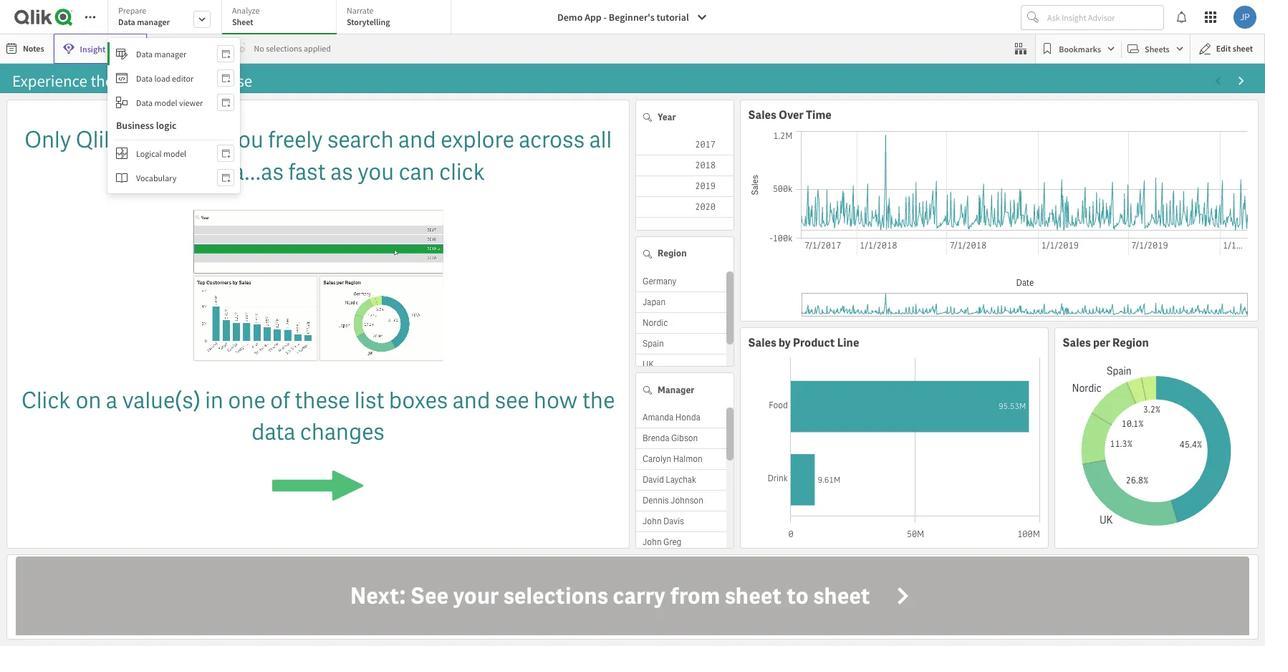 Task type: describe. For each thing, give the bounding box(es) containing it.
germany
[[643, 276, 677, 287]]

only
[[24, 125, 71, 155]]

2020 optional. 4 of 5 row
[[636, 197, 734, 218]]

data for data model viewer
[[136, 97, 153, 108]]

click
[[21, 385, 71, 415]]

applied
[[304, 43, 331, 54]]

sales over time application
[[741, 100, 1259, 321]]

spain
[[643, 338, 664, 349]]

john for john davis
[[643, 516, 662, 527]]

load
[[154, 73, 170, 83]]

model for logical
[[163, 148, 186, 159]]

david laychak
[[643, 474, 697, 486]]

Ask Insight Advisor text field
[[1045, 6, 1164, 29]]

honda
[[676, 412, 701, 424]]

sales for sales per region
[[1063, 335, 1091, 350]]

uk optional. 5 of 7 row
[[636, 354, 727, 375]]

2 horizontal spatial sheet
[[1233, 43, 1253, 54]]

manager inside data manager button
[[154, 48, 186, 59]]

of
[[270, 385, 290, 415]]

logic
[[156, 119, 177, 132]]

line
[[838, 335, 860, 350]]

johnson
[[671, 495, 704, 507]]

data load editor
[[136, 73, 194, 83]]

to
[[787, 581, 809, 611]]

2019
[[695, 181, 716, 192]]

narrate
[[347, 5, 374, 16]]

prepare data manager
[[118, 5, 170, 27]]

john greg optional. 7 of 19 row
[[636, 532, 727, 553]]

sheets button
[[1125, 37, 1187, 60]]

selections tool image
[[1016, 43, 1027, 54]]

freely
[[268, 125, 323, 155]]

a
[[106, 385, 118, 415]]

dennis
[[643, 495, 669, 507]]

notes
[[23, 43, 44, 54]]

brenda
[[643, 433, 670, 444]]

next: see your selections carry from sheet to sheet button
[[16, 557, 1250, 636]]

viewer
[[179, 97, 203, 108]]

lets
[[186, 125, 223, 155]]

beginner's
[[609, 11, 655, 24]]

data load editor button
[[107, 67, 240, 90]]

notes button
[[3, 37, 50, 60]]

product
[[793, 335, 835, 350]]

edit sheet
[[1217, 43, 1253, 54]]

logical model
              - open in new tab image
[[222, 148, 230, 159]]

logical model
[[136, 148, 186, 159]]

japan optional. 2 of 7 row
[[636, 292, 727, 313]]

no
[[254, 43, 264, 54]]

vocabulary button
[[107, 166, 240, 189]]

business logic
[[116, 119, 177, 132]]

your inside only qlik sense lets you freely search and explore across all your data...as fast as you can click
[[151, 157, 196, 187]]

data manager
[[136, 48, 186, 59]]

sales per region application
[[1055, 327, 1259, 549]]

edit
[[1217, 43, 1231, 54]]

amanda honda
[[643, 412, 701, 424]]

next: see your selections carry from sheet to sheet application
[[6, 555, 1259, 640]]

can
[[399, 157, 435, 187]]

analyze sheet
[[232, 5, 260, 27]]

sales for sales by product line
[[748, 335, 777, 350]]

across
[[519, 125, 585, 155]]

no selections applied
[[254, 43, 331, 54]]

business logic image
[[116, 148, 128, 159]]

john greg
[[643, 537, 682, 548]]

manager
[[658, 384, 695, 396]]

see
[[411, 581, 449, 611]]

narrate storytelling
[[347, 5, 390, 27]]

davis
[[664, 516, 684, 527]]

as
[[330, 157, 353, 187]]

how
[[534, 385, 578, 415]]

by
[[779, 335, 791, 350]]

data for data manager
[[136, 48, 153, 59]]

list
[[355, 385, 385, 415]]

data manager button
[[107, 42, 240, 65]]

john davis optional. 6 of 19 row
[[636, 512, 727, 532]]

greg
[[664, 537, 682, 548]]

2018
[[695, 160, 716, 171]]

see
[[495, 385, 529, 415]]

next: see your selections carry from sheet to sheet
[[350, 581, 871, 611]]

and inside click on a value(s) in one of these list boxes and see how the data changes
[[453, 385, 490, 415]]

gibson
[[671, 433, 698, 444]]

2020
[[695, 201, 716, 213]]

john for john greg
[[643, 537, 662, 548]]

carolyn halmon
[[643, 454, 703, 465]]

over
[[779, 107, 804, 123]]

changes
[[300, 417, 385, 447]]

bookmarks button
[[1039, 37, 1119, 60]]

model for data
[[154, 97, 177, 108]]

these
[[295, 385, 350, 415]]

sheets
[[1145, 43, 1170, 54]]

-
[[604, 11, 607, 24]]

region inside application
[[1113, 335, 1149, 350]]

application image
[[116, 72, 128, 84]]

data inside prepare data manager
[[118, 16, 135, 27]]

on
[[76, 385, 101, 415]]

click
[[439, 157, 485, 187]]

uk
[[643, 359, 654, 370]]



Task type: vqa. For each thing, say whether or not it's contained in the screenshot.
Priority
no



Task type: locate. For each thing, give the bounding box(es) containing it.
sense
[[120, 125, 182, 155]]

analyze
[[232, 5, 260, 16]]

time
[[806, 107, 832, 123]]

0 vertical spatial john
[[643, 516, 662, 527]]

0 vertical spatial selections
[[266, 43, 302, 54]]

region right per
[[1113, 335, 1149, 350]]

1 vertical spatial model
[[163, 148, 186, 159]]

model up vocabulary button
[[163, 148, 186, 159]]

manager inside prepare data manager
[[137, 16, 170, 27]]

data model viewer button
[[107, 91, 240, 114]]

2 john from the top
[[643, 537, 662, 548]]

explore
[[441, 125, 514, 155]]

logical model button
[[107, 142, 240, 165]]

next:
[[350, 581, 406, 611]]

data model image
[[116, 97, 128, 108]]

your inside button
[[453, 581, 499, 611]]

john down dennis
[[643, 516, 662, 527]]

1 vertical spatial john
[[643, 537, 662, 548]]

data manager
              - open in new tab image
[[222, 48, 230, 59]]

data model viewer
[[136, 97, 203, 108]]

carry
[[613, 581, 666, 611]]

sales over time
[[748, 107, 832, 123]]

nordic optional. 3 of 7 row
[[636, 313, 727, 334]]

bookmarks
[[1059, 43, 1102, 54]]

data model viewer
              - open in new tab image
[[222, 97, 230, 108]]

step back image
[[182, 43, 194, 54]]

demo
[[558, 11, 583, 24]]

sheet
[[1233, 43, 1253, 54], [725, 581, 782, 611], [814, 581, 871, 611]]

tab list
[[107, 0, 457, 36]]

data
[[252, 417, 296, 447]]

manager up data load editor button
[[154, 48, 186, 59]]

data right data manager image
[[136, 48, 153, 59]]

only qlik sense lets you freely search and explore across all your data...as fast as you can click
[[24, 125, 612, 187]]

1 vertical spatial region
[[1113, 335, 1149, 350]]

model
[[154, 97, 177, 108], [163, 148, 186, 159]]

and up can
[[398, 125, 436, 155]]

john inside john davis optional. 6 of 19 row
[[643, 516, 662, 527]]

and
[[398, 125, 436, 155], [453, 385, 490, 415]]

spain optional. 4 of 7 row
[[636, 334, 727, 354]]

region up 'germany optional. 1 of 7' row
[[658, 247, 687, 259]]

john davis
[[643, 516, 684, 527]]

data left load
[[136, 73, 153, 83]]

click on a value(s) in one of these list boxes and see how the data changes
[[21, 385, 615, 447]]

per
[[1094, 335, 1111, 350]]

demo app - beginner's tutorial button
[[549, 6, 716, 29]]

sales
[[748, 107, 777, 123], [748, 335, 777, 350], [1063, 335, 1091, 350]]

sheet right to
[[814, 581, 871, 611]]

sheet right edit
[[1233, 43, 1253, 54]]

carolyn halmon optional. 3 of 19 row
[[636, 449, 727, 470]]

next sheet: product details image
[[1236, 75, 1248, 87]]

laychak
[[666, 474, 697, 486]]

data inside data manager button
[[136, 48, 153, 59]]

region
[[658, 247, 687, 259], [1113, 335, 1149, 350]]

selections
[[266, 43, 302, 54], [504, 581, 608, 611]]

storytelling
[[347, 16, 390, 27]]

data
[[118, 16, 135, 27], [136, 48, 153, 59], [136, 73, 153, 83], [136, 97, 153, 108]]

value(s)
[[122, 385, 201, 415]]

tab list containing prepare
[[107, 0, 457, 36]]

1 john from the top
[[643, 516, 662, 527]]

0 horizontal spatial selections
[[266, 43, 302, 54]]

john
[[643, 516, 662, 527], [643, 537, 662, 548]]

you
[[227, 125, 264, 155], [358, 157, 394, 187]]

halmon
[[673, 454, 703, 465]]

data...as
[[200, 157, 284, 187]]

book image
[[116, 172, 128, 183]]

1 horizontal spatial you
[[358, 157, 394, 187]]

2019 optional. 3 of 5 row
[[636, 176, 734, 197]]

vocabulary
[[136, 172, 176, 183]]

one
[[228, 385, 266, 415]]

and inside only qlik sense lets you freely search and explore across all your data...as fast as you can click
[[398, 125, 436, 155]]

0 vertical spatial and
[[398, 125, 436, 155]]

prepare
[[118, 5, 146, 16]]

manager down prepare
[[137, 16, 170, 27]]

sales by product line application
[[741, 327, 1049, 549]]

carolyn
[[643, 454, 672, 465]]

data inside data model viewer button
[[136, 97, 153, 108]]

fast
[[288, 157, 326, 187]]

application
[[0, 0, 1266, 646], [6, 100, 630, 549]]

0 horizontal spatial your
[[151, 157, 196, 187]]

data manager image
[[116, 48, 128, 59]]

sales for sales over time
[[748, 107, 777, 123]]

data inside data load editor button
[[136, 73, 153, 83]]

demo app - beginner's tutorial
[[558, 11, 689, 24]]

your
[[151, 157, 196, 187], [453, 581, 499, 611]]

data right data model image
[[136, 97, 153, 108]]

vocabulary
              - open in new tab image
[[222, 172, 230, 183]]

1 horizontal spatial your
[[453, 581, 499, 611]]

1 horizontal spatial region
[[1113, 335, 1149, 350]]

app
[[585, 11, 602, 24]]

sales left the by
[[748, 335, 777, 350]]

1 vertical spatial selections
[[504, 581, 608, 611]]

germany optional. 1 of 7 row
[[636, 271, 727, 292]]

data down prepare
[[118, 16, 135, 27]]

0 horizontal spatial you
[[227, 125, 264, 155]]

data for data load editor
[[136, 73, 153, 83]]

1 vertical spatial you
[[358, 157, 394, 187]]

editor
[[172, 73, 194, 83]]

0 horizontal spatial sheet
[[725, 581, 782, 611]]

brenda gibson optional. 2 of 19 row
[[636, 429, 727, 449]]

0 vertical spatial manager
[[137, 16, 170, 27]]

nordic
[[643, 317, 668, 329]]

0 horizontal spatial region
[[658, 247, 687, 259]]

1 horizontal spatial selections
[[504, 581, 608, 611]]

model up logic
[[154, 97, 177, 108]]

the
[[582, 385, 615, 415]]

amanda honda optional. 1 of 19 row
[[636, 408, 727, 429]]

0 vertical spatial region
[[658, 247, 687, 259]]

sheet left to
[[725, 581, 782, 611]]

year
[[658, 111, 676, 123]]

edit sheet button
[[1190, 34, 1266, 64]]

logical
[[136, 148, 162, 159]]

boxes
[[389, 385, 448, 415]]

2017 optional. 1 of 5 row
[[636, 135, 734, 156]]

sheet
[[232, 16, 253, 27]]

2017
[[695, 139, 716, 150]]

sales left per
[[1063, 335, 1091, 350]]

you right "as"
[[358, 157, 394, 187]]

all
[[590, 125, 612, 155]]

dennis johnson optional. 5 of 19 row
[[636, 491, 727, 512]]

amanda
[[643, 412, 674, 424]]

business
[[116, 119, 154, 132]]

1 horizontal spatial sheet
[[814, 581, 871, 611]]

dennis johnson
[[643, 495, 704, 507]]

search
[[327, 125, 394, 155]]

0 vertical spatial model
[[154, 97, 177, 108]]

john left greg
[[643, 537, 662, 548]]

sales left "over"
[[748, 107, 777, 123]]

0 vertical spatial your
[[151, 157, 196, 187]]

selections inside button
[[504, 581, 608, 611]]

sales per region
[[1063, 335, 1149, 350]]

david laychak optional. 4 of 19 row
[[636, 470, 727, 491]]

in
[[205, 385, 224, 415]]

and left the see
[[453, 385, 490, 415]]

0 vertical spatial you
[[227, 125, 264, 155]]

john inside john greg optional. 7 of 19 row
[[643, 537, 662, 548]]

you up data...as
[[227, 125, 264, 155]]

data load editor
              - open in new tab image
[[222, 72, 230, 84]]

1 vertical spatial manager
[[154, 48, 186, 59]]

1 horizontal spatial and
[[453, 385, 490, 415]]

1 vertical spatial your
[[453, 581, 499, 611]]

0 horizontal spatial and
[[398, 125, 436, 155]]

japan
[[643, 296, 666, 308]]

brenda gibson
[[643, 433, 698, 444]]

1 vertical spatial and
[[453, 385, 490, 415]]

qlik
[[76, 125, 116, 155]]

2018 optional. 2 of 5 row
[[636, 156, 734, 176]]



